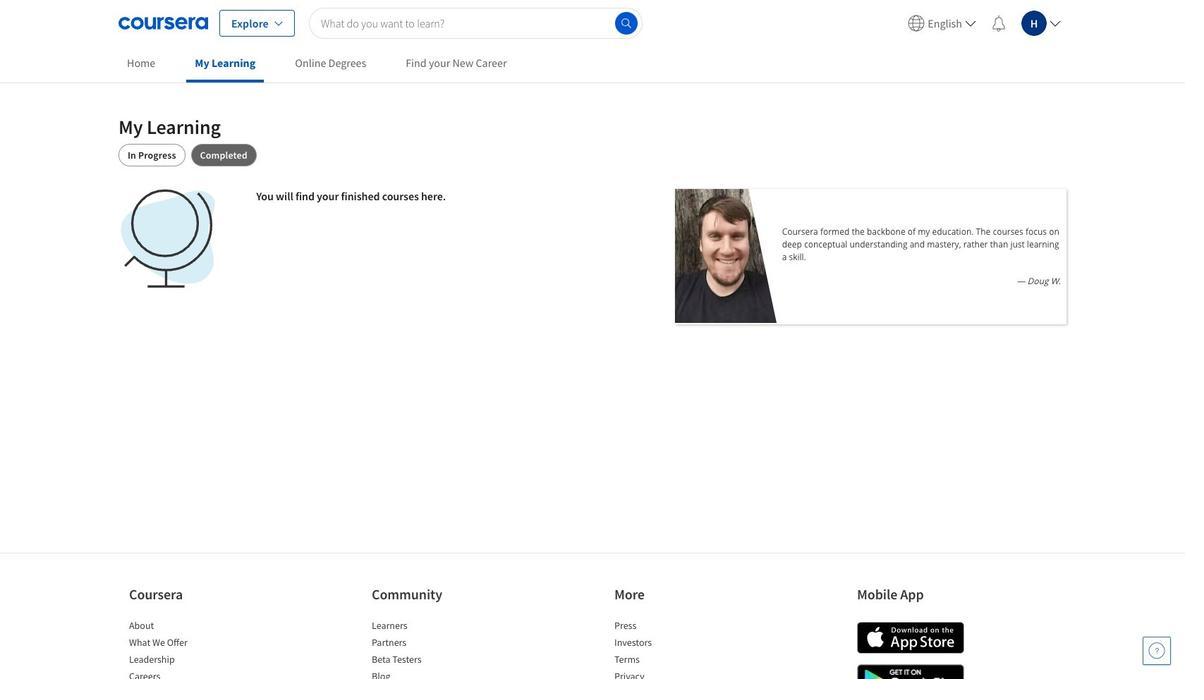 Task type: describe. For each thing, give the bounding box(es) containing it.
3 list from the left
[[615, 619, 735, 680]]

2 list from the left
[[372, 619, 492, 680]]

What do you want to learn? text field
[[309, 7, 643, 38]]

help center image
[[1149, 643, 1166, 660]]



Task type: vqa. For each thing, say whether or not it's contained in the screenshot.
rightmost "States"
no



Task type: locate. For each thing, give the bounding box(es) containing it.
0 horizontal spatial list
[[129, 619, 249, 680]]

1 horizontal spatial list
[[372, 619, 492, 680]]

download on the app store image
[[858, 623, 965, 654]]

2 horizontal spatial list
[[615, 619, 735, 680]]

menu
[[903, 0, 1067, 46]]

None search field
[[309, 7, 643, 38]]

list
[[129, 619, 249, 680], [372, 619, 492, 680], [615, 619, 735, 680]]

tab list
[[119, 144, 1067, 167]]

list item
[[129, 619, 249, 636], [372, 619, 492, 636], [615, 619, 735, 636], [129, 636, 249, 653], [372, 636, 492, 653], [615, 636, 735, 653], [129, 653, 249, 670], [372, 653, 492, 670], [615, 653, 735, 670], [129, 670, 249, 680], [372, 670, 492, 680], [615, 670, 735, 680]]

get it on google play image
[[858, 665, 965, 680]]

1 list from the left
[[129, 619, 249, 680]]

coursera image
[[119, 12, 208, 34]]



